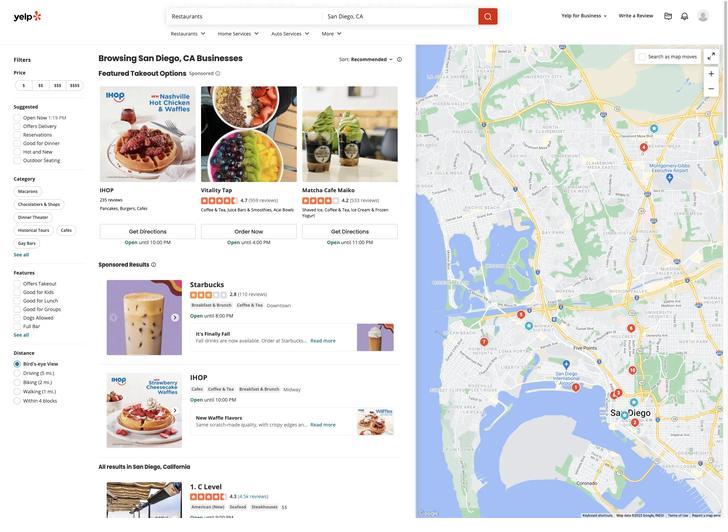 Task type: vqa. For each thing, say whether or not it's contained in the screenshot.
mexican button
no



Task type: locate. For each thing, give the bounding box(es) containing it.
group containing features
[[12, 270, 85, 339]]

data
[[624, 514, 631, 518]]

4
[[39, 398, 42, 405]]

slideshow element for ihop
[[107, 374, 182, 449]]

0 vertical spatial takeout
[[130, 69, 158, 78]]

see down gay
[[14, 252, 22, 258]]

ihop for ihop
[[190, 374, 207, 383]]

open
[[23, 115, 36, 121], [125, 239, 138, 246], [227, 239, 240, 246], [327, 239, 340, 246], [190, 313, 203, 319], [190, 397, 203, 404]]

1 horizontal spatial breakfast
[[239, 387, 259, 393]]

takeout up the kids
[[38, 281, 56, 287]]

0 horizontal spatial starbucks
[[190, 281, 224, 290]]

1 24 chevron down v2 image from the left
[[199, 30, 207, 38]]

see all down gay
[[14, 252, 29, 258]]

until
[[139, 239, 149, 246], [241, 239, 251, 246], [341, 239, 351, 246], [204, 313, 214, 319], [204, 397, 214, 404]]

get directions down burgers,
[[129, 228, 167, 236]]

0 vertical spatial ihop
[[100, 187, 114, 194]]

24 chevron down v2 image inside more link
[[335, 30, 343, 38]]

report a map error
[[692, 514, 721, 518]]

1 get directions link from the left
[[100, 224, 196, 239]]

starbucks image
[[107, 281, 182, 356], [627, 396, 641, 410]]

24 chevron down v2 image inside restaurants link
[[199, 30, 207, 38]]

reviews) up the cream
[[361, 197, 379, 204]]

0 vertical spatial coffee & tea link
[[236, 302, 264, 309]]

tyler b. image
[[697, 9, 709, 22]]

24 chevron down v2 image right more
[[335, 30, 343, 38]]

option group containing distance
[[12, 350, 85, 407]]

good down offers takeout
[[23, 289, 35, 296]]

1 horizontal spatial directions
[[342, 228, 369, 236]]

1 none field from the left
[[172, 13, 317, 20]]

2 get from the left
[[331, 228, 341, 236]]

blocks
[[43, 398, 57, 405]]

sponsored left results
[[98, 261, 128, 269]]

mi.) for driving (5 mi.)
[[46, 370, 54, 377]]

cafes
[[137, 206, 147, 212], [61, 228, 72, 234], [192, 387, 203, 393]]

1 vertical spatial diego,
[[145, 464, 162, 472]]

1 horizontal spatial breakfast & brunch link
[[238, 387, 281, 393]]

1 horizontal spatial get directions
[[331, 228, 369, 236]]

& left ice
[[338, 207, 341, 213]]

open until 10:00 pm up results
[[125, 239, 171, 246]]

& down 2.8 (110 reviews)
[[251, 303, 254, 308]]

0 vertical spatial next image
[[171, 314, 179, 322]]

0 vertical spatial 10:00
[[150, 239, 162, 246]]

brunch for the right breakfast & brunch "button"
[[264, 387, 279, 393]]

coffee & tea link
[[236, 302, 264, 309], [207, 387, 235, 393]]

None search field
[[166, 8, 499, 25]]

option group
[[12, 350, 85, 407]]

$$ left $$$ button
[[38, 83, 43, 89]]

4 good from the top
[[23, 306, 35, 313]]

1 vertical spatial and
[[298, 422, 307, 429]]

more for starbucks
[[323, 338, 336, 344]]

directions
[[140, 228, 167, 236], [342, 228, 369, 236]]

for for dinner
[[37, 140, 43, 147]]

get directions up 'open until 11:00 pm'
[[331, 228, 369, 236]]

bars right gay
[[27, 241, 36, 247]]

more right "today."
[[323, 338, 336, 344]]

1 vertical spatial see
[[14, 332, 22, 339]]

featured
[[98, 69, 129, 78]]

open down "cafes" "link"
[[190, 397, 203, 404]]

2 see all button from the top
[[14, 332, 29, 339]]

diego, up options
[[156, 53, 181, 64]]

Near text field
[[328, 13, 473, 20]]

coffee & tea down 2.8 (110 reviews)
[[237, 303, 263, 308]]

scratch-
[[210, 422, 227, 429]]

notifications image
[[681, 12, 689, 21]]

1 vertical spatial fall
[[196, 338, 204, 344]]

takeout for offers
[[38, 281, 56, 287]]

sponsored results
[[98, 261, 149, 269]]

fall down it's
[[196, 338, 204, 344]]

offers for offers takeout
[[23, 281, 37, 287]]

0 vertical spatial breakfast & brunch
[[192, 303, 232, 308]]

group containing suggested
[[12, 104, 85, 166]]

a right report
[[703, 514, 705, 518]]

3 good from the top
[[23, 298, 35, 304]]

services for home services
[[233, 30, 251, 37]]

previous image for next icon
[[109, 407, 118, 415]]

& inside chocolatiers & shops button
[[44, 202, 47, 208]]

sponsored for sponsored
[[189, 70, 214, 77]]

1 vertical spatial breakfast
[[239, 387, 259, 393]]

coffee & tea link right "cafes" "link"
[[207, 387, 235, 393]]

next image
[[171, 407, 179, 415]]

1 horizontal spatial breakfast & brunch button
[[238, 387, 281, 393]]

services inside home services link
[[233, 30, 251, 37]]

1 horizontal spatial coffee & tea
[[237, 303, 263, 308]]

1 horizontal spatial get directions link
[[302, 224, 398, 239]]

breakfast & brunch button up open until 8:00 pm
[[190, 302, 233, 309]]

1 all from the top
[[23, 252, 29, 258]]

1 directions from the left
[[140, 228, 167, 236]]

1 vertical spatial brunch
[[264, 387, 279, 393]]

24 chevron down v2 image for more
[[335, 30, 343, 38]]

for up hot and new
[[37, 140, 43, 147]]

use
[[682, 514, 688, 518]]

4.2
[[342, 197, 349, 204]]

1 vertical spatial see all button
[[14, 332, 29, 339]]

next image
[[171, 314, 179, 322], [171, 516, 179, 519]]

seating
[[44, 157, 60, 164]]

1 horizontal spatial order
[[261, 338, 275, 344]]

0 horizontal spatial coffee & tea button
[[207, 387, 235, 393]]

matcha cafe maiko link
[[302, 187, 355, 194]]

results
[[129, 261, 149, 269]]

coffee & tea button
[[236, 302, 264, 309], [207, 387, 235, 393]]

0 vertical spatial 16 info v2 image
[[215, 71, 221, 76]]

user actions element
[[556, 9, 719, 51]]

1 vertical spatial 16 info v2 image
[[151, 262, 156, 268]]

2 see from the top
[[14, 332, 22, 339]]

1 offers from the top
[[23, 123, 37, 130]]

open until 8:00 pm
[[190, 313, 233, 319]]

bars
[[238, 207, 246, 213], [27, 241, 36, 247]]

and left fluffy
[[298, 422, 307, 429]]

hot and new
[[23, 149, 52, 155]]

breakfast down 2.8 star rating image
[[192, 303, 211, 308]]

1 vertical spatial now
[[251, 228, 263, 236]]

get directions link for ihop
[[100, 224, 196, 239]]

1 next image from the top
[[171, 314, 179, 322]]

0 horizontal spatial brunch
[[217, 303, 232, 308]]

0 horizontal spatial order
[[235, 228, 250, 236]]

0 horizontal spatial $$
[[38, 83, 43, 89]]

1 see all from the top
[[14, 252, 29, 258]]

read for starbucks
[[311, 338, 322, 344]]

24 chevron down v2 image right restaurants
[[199, 30, 207, 38]]

historical
[[18, 228, 37, 234]]

businesses
[[197, 53, 243, 64]]

coffee & tea for midway
[[208, 387, 234, 393]]

bars right juice
[[238, 207, 246, 213]]

0 horizontal spatial new
[[42, 149, 52, 155]]

0 vertical spatial breakfast
[[192, 303, 211, 308]]

0 horizontal spatial takeout
[[38, 281, 56, 287]]

1 vertical spatial open until 10:00 pm
[[190, 397, 236, 404]]

flavors
[[225, 415, 242, 422]]

0 horizontal spatial ihop
[[100, 187, 114, 194]]

yogurt
[[302, 213, 315, 219]]

1 vertical spatial read
[[311, 422, 322, 429]]

san up featured takeout options
[[138, 53, 154, 64]]

reviews
[[108, 197, 122, 203]]

ihop link
[[100, 187, 114, 194], [190, 374, 207, 383]]

a right "write"
[[633, 12, 636, 19]]

0 horizontal spatial cafes
[[61, 228, 72, 234]]

write a review link
[[616, 10, 656, 22]]

get directions link
[[100, 224, 196, 239], [302, 224, 398, 239]]

1 good from the top
[[23, 140, 35, 147]]

previous image
[[109, 314, 118, 322]]

read for ihop
[[311, 422, 322, 429]]

fall up are in the left of the page
[[222, 331, 230, 337]]

2 vertical spatial cafes
[[192, 387, 203, 393]]

tea, left ice
[[342, 207, 350, 213]]

get directions link for matcha cafe maiko
[[302, 224, 398, 239]]

coffee & tea button for downtown
[[236, 302, 264, 309]]

1 vertical spatial read more
[[311, 422, 336, 429]]

for right 'yelp'
[[573, 12, 580, 19]]

a inside write a review 'link'
[[633, 12, 636, 19]]

expand map image
[[707, 52, 715, 60]]

3 slideshow element from the top
[[107, 483, 182, 519]]

1 vertical spatial next image
[[171, 516, 179, 519]]

ihop image
[[522, 320, 536, 333]]

sponsored down ca
[[189, 70, 214, 77]]

1 see all button from the top
[[14, 252, 29, 258]]

see all down full
[[14, 332, 29, 339]]

4 24 chevron down v2 image from the left
[[335, 30, 343, 38]]

good for lunch
[[23, 298, 58, 304]]

coffee & tea for downtown
[[237, 303, 263, 308]]

new up seating
[[42, 149, 52, 155]]

24 chevron down v2 image inside home services link
[[252, 30, 261, 38]]

and up outdoor
[[33, 149, 41, 155]]

kids
[[44, 289, 54, 296]]

0 vertical spatial fall
[[222, 331, 230, 337]]

starbucks right at
[[281, 338, 303, 344]]

2 tea, from the left
[[342, 207, 350, 213]]

review
[[637, 12, 653, 19]]

reviews)
[[260, 197, 278, 204], [361, 197, 379, 204], [249, 291, 267, 298], [250, 494, 268, 500]]

brunch left midway
[[264, 387, 279, 393]]

hot
[[23, 149, 31, 155]]

1 read more from the top
[[311, 338, 336, 344]]

snooze, an a.m. eatery image
[[624, 322, 638, 336]]

0 vertical spatial $$
[[38, 83, 43, 89]]

2 good from the top
[[23, 289, 35, 296]]

0 vertical spatial see all button
[[14, 252, 29, 258]]

fall
[[222, 331, 230, 337], [196, 338, 204, 344]]

good for good for groups
[[23, 306, 35, 313]]

0 vertical spatial brunch
[[217, 303, 232, 308]]

1 see from the top
[[14, 252, 22, 258]]

vitality
[[201, 187, 221, 194]]

1 vertical spatial cafes
[[61, 228, 72, 234]]

coffee down (110
[[237, 303, 250, 308]]

8:00
[[215, 313, 225, 319]]

$$ right "steakhouses" button
[[282, 505, 287, 511]]

breakfast & brunch link left midway
[[238, 387, 281, 393]]

16 info v2 image
[[215, 71, 221, 76], [151, 262, 156, 268]]

1 services from the left
[[233, 30, 251, 37]]

2 services from the left
[[283, 30, 301, 37]]

chocolatiers & shops
[[18, 202, 60, 208]]

0 vertical spatial breakfast & brunch button
[[190, 302, 233, 309]]

for down offers takeout
[[37, 289, 43, 296]]

map region
[[374, 25, 724, 519]]

1 vertical spatial all
[[23, 332, 29, 339]]

2 all from the top
[[23, 332, 29, 339]]

same
[[196, 422, 208, 429]]

mi.) right (2
[[43, 380, 52, 386]]

cafes link
[[190, 387, 204, 393]]

None field
[[172, 13, 317, 20], [328, 13, 473, 20]]

2 see all from the top
[[14, 332, 29, 339]]

reviews) right (110
[[249, 291, 267, 298]]

24 chevron down v2 image inside auto services link
[[303, 30, 311, 38]]

dinner up historical
[[18, 215, 32, 221]]

0 horizontal spatial sponsored
[[98, 261, 128, 269]]

ihop inside ihop 235 reviews pancakes, burgers, cafes
[[100, 187, 114, 194]]

previous image
[[109, 407, 118, 415], [109, 516, 118, 519]]

report
[[692, 514, 703, 518]]

burgers,
[[120, 206, 136, 212]]

0 vertical spatial starbucks image
[[107, 281, 182, 356]]

it's
[[196, 331, 203, 337]]

2 none field from the left
[[328, 13, 473, 20]]

0 horizontal spatial 10:00
[[150, 239, 162, 246]]

0 vertical spatial starbucks
[[190, 281, 224, 290]]

shaved
[[302, 207, 316, 213]]

open until 10:00 pm up waffle
[[190, 397, 236, 404]]

offers up good for kids
[[23, 281, 37, 287]]

for for business
[[573, 12, 580, 19]]

offers
[[23, 123, 37, 130], [23, 281, 37, 287]]

now for order
[[251, 228, 263, 236]]

1 horizontal spatial starbucks
[[281, 338, 303, 344]]

available.
[[239, 338, 260, 344]]

& down 4.7 star rating image
[[215, 207, 218, 213]]

0 horizontal spatial breakfast & brunch button
[[190, 302, 233, 309]]

takeout
[[130, 69, 158, 78], [38, 281, 56, 287]]

24 chevron down v2 image for restaurants
[[199, 30, 207, 38]]

$$$
[[54, 83, 61, 89]]

more
[[323, 338, 336, 344], [323, 422, 336, 429]]

24 chevron down v2 image
[[199, 30, 207, 38], [252, 30, 261, 38], [303, 30, 311, 38], [335, 30, 343, 38]]

see up "distance"
[[14, 332, 22, 339]]

2 next image from the top
[[171, 516, 179, 519]]

1 read from the top
[[311, 338, 322, 344]]

2 read from the top
[[311, 422, 322, 429]]

2 get directions link from the left
[[302, 224, 398, 239]]

san
[[138, 53, 154, 64], [133, 464, 143, 472]]

tea down 2.8 (110 reviews)
[[255, 303, 263, 308]]

directions for matcha cafe maiko
[[342, 228, 369, 236]]

until for ihop
[[139, 239, 149, 246]]

16 info v2 image down businesses
[[215, 71, 221, 76]]

0 vertical spatial open until 10:00 pm
[[125, 239, 171, 246]]

slideshow element
[[107, 281, 182, 356], [107, 374, 182, 449], [107, 483, 182, 519]]

juice
[[228, 207, 236, 213]]

2 previous image from the top
[[109, 516, 118, 519]]

now for open
[[37, 115, 47, 121]]

dinner theater button
[[14, 213, 53, 223]]

1 horizontal spatial takeout
[[130, 69, 158, 78]]

get down burgers,
[[129, 228, 138, 236]]

browsing
[[98, 53, 137, 64]]

takeout for featured
[[130, 69, 158, 78]]

until left 11:00
[[341, 239, 351, 246]]

1 horizontal spatial bars
[[238, 207, 246, 213]]

0 horizontal spatial dinner
[[18, 215, 32, 221]]

.
[[194, 483, 196, 492]]

1 vertical spatial dinner
[[18, 215, 32, 221]]

brunch up 8:00
[[217, 303, 232, 308]]

(533
[[350, 197, 360, 204]]

steamy piggy image
[[637, 141, 651, 155]]

search image
[[484, 13, 492, 21]]

dinner up hot and new
[[44, 140, 60, 147]]

2 get directions from the left
[[331, 228, 369, 236]]

home
[[218, 30, 232, 37]]

zoom out image
[[707, 85, 715, 93]]

4:00
[[253, 239, 262, 246]]

get for matcha cafe maiko
[[331, 228, 341, 236]]

1 vertical spatial slideshow element
[[107, 374, 182, 449]]

4.7 (959 reviews)
[[241, 197, 278, 204]]

with
[[259, 422, 268, 429]]

1 horizontal spatial 10:00
[[215, 397, 228, 404]]

for for groups
[[37, 306, 43, 313]]

within
[[23, 398, 38, 405]]

16 info v2 image right results
[[151, 262, 156, 268]]

1 vertical spatial see all
[[14, 332, 29, 339]]

cafes button
[[56, 226, 76, 236], [190, 387, 204, 393]]

for
[[573, 12, 580, 19], [37, 140, 43, 147], [37, 289, 43, 296], [37, 298, 43, 304], [37, 306, 43, 313]]

coffee & tea button down 2.8 (110 reviews)
[[236, 302, 264, 309]]

services right home
[[233, 30, 251, 37]]

see all for features
[[14, 332, 29, 339]]

reviews) for 2.8 (110 reviews)
[[249, 291, 267, 298]]

1 horizontal spatial dinner
[[44, 140, 60, 147]]

2 read more from the top
[[311, 422, 336, 429]]

0 vertical spatial see
[[14, 252, 22, 258]]

good up hot at the left of page
[[23, 140, 35, 147]]

get directions link down shaved ice, coffee & tea, ice cream & frozen yogurt
[[302, 224, 398, 239]]

2 slideshow element from the top
[[107, 374, 182, 449]]

1 vertical spatial tea
[[227, 387, 234, 393]]

shortcuts
[[598, 514, 613, 518]]

until up results
[[139, 239, 149, 246]]

order up open until 4:00 pm
[[235, 228, 250, 236]]

takeout left options
[[130, 69, 158, 78]]

1 horizontal spatial none field
[[328, 13, 473, 20]]

0 horizontal spatial breakfast & brunch link
[[190, 302, 233, 309]]

until left 8:00
[[204, 313, 214, 319]]

1 vertical spatial offers
[[23, 281, 37, 287]]

2 24 chevron down v2 image from the left
[[252, 30, 261, 38]]

0 vertical spatial previous image
[[109, 407, 118, 415]]

1 vertical spatial previous image
[[109, 516, 118, 519]]

1 vertical spatial coffee & tea button
[[207, 387, 235, 393]]

2 vertical spatial slideshow element
[[107, 483, 182, 519]]

breakfast & brunch link up open until 8:00 pm
[[190, 302, 233, 309]]

1 get directions from the left
[[129, 228, 167, 236]]

1 horizontal spatial coffee & tea button
[[236, 302, 264, 309]]

historical tours button
[[14, 226, 54, 236]]

all down gay bars button
[[23, 252, 29, 258]]

dinner inside button
[[18, 215, 32, 221]]

business categories element
[[165, 25, 709, 44]]

1 vertical spatial takeout
[[38, 281, 56, 287]]

coffee right ice,
[[325, 207, 337, 213]]

1 tea, from the left
[[219, 207, 226, 213]]

diego, left california in the bottom left of the page
[[145, 464, 162, 472]]

(2
[[38, 380, 42, 386]]

1 horizontal spatial sponsored
[[189, 70, 214, 77]]

3 24 chevron down v2 image from the left
[[303, 30, 311, 38]]

reviews) up smoothies,
[[260, 197, 278, 204]]

dogs allowed
[[23, 315, 53, 321]]

gay
[[18, 241, 26, 247]]

1 horizontal spatial cafes
[[137, 206, 147, 212]]

ihop link up 235
[[100, 187, 114, 194]]

2 offers from the top
[[23, 281, 37, 287]]

1 slideshow element from the top
[[107, 281, 182, 356]]

cream
[[358, 207, 370, 213]]

for down good for lunch
[[37, 306, 43, 313]]

mi.) right (5 at bottom
[[46, 370, 54, 377]]

delivery
[[38, 123, 56, 130]]

0 horizontal spatial get
[[129, 228, 138, 236]]

features
[[14, 270, 35, 276]]

for down good for kids
[[37, 298, 43, 304]]

1 previous image from the top
[[109, 407, 118, 415]]

2 more from the top
[[323, 422, 336, 429]]

open now 1:19 pm
[[23, 115, 66, 121]]

& left shops
[[44, 202, 47, 208]]

1 horizontal spatial and
[[298, 422, 307, 429]]

(5
[[40, 370, 44, 377]]

good for dinner
[[23, 140, 60, 147]]

0 vertical spatial coffee & tea button
[[236, 302, 264, 309]]

2 directions from the left
[[342, 228, 369, 236]]

0 horizontal spatial directions
[[140, 228, 167, 236]]

1 vertical spatial $$
[[282, 505, 287, 511]]

1 get from the left
[[129, 228, 138, 236]]

mi.) right (1
[[47, 389, 56, 395]]

services inside auto services link
[[283, 30, 301, 37]]

tea, inside shaved ice, coffee & tea, ice cream & frozen yogurt
[[342, 207, 350, 213]]

1 more from the top
[[323, 338, 336, 344]]

starbucks link
[[190, 281, 224, 290]]

new
[[42, 149, 52, 155], [196, 415, 207, 422]]

1 vertical spatial bars
[[27, 241, 36, 247]]

now up 4:00
[[251, 228, 263, 236]]

& up open until 8:00 pm
[[213, 303, 216, 308]]

0 vertical spatial offers
[[23, 123, 37, 130]]

16 chevron down v2 image
[[388, 57, 394, 62]]

frozen
[[375, 207, 388, 213]]

water grill - san diego image
[[628, 417, 642, 430]]

good up dogs
[[23, 306, 35, 313]]

1 vertical spatial order
[[261, 338, 275, 344]]

order left at
[[261, 338, 275, 344]]

cafes inside "cafes" "link"
[[192, 387, 203, 393]]

vitality tap image
[[618, 409, 632, 423]]

1 horizontal spatial coffee & tea link
[[236, 302, 264, 309]]

map left error
[[706, 514, 713, 518]]

san right in on the bottom
[[133, 464, 143, 472]]

offers up reservations
[[23, 123, 37, 130]]

breakfast & brunch link
[[190, 302, 233, 309], [238, 387, 281, 393]]

coffee & tea link down 2.8 (110 reviews)
[[236, 302, 264, 309]]

24 chevron down v2 image left auto
[[252, 30, 261, 38]]

price group
[[14, 69, 85, 92]]

for inside button
[[573, 12, 580, 19]]

get for ihop
[[129, 228, 138, 236]]

0 horizontal spatial map
[[671, 53, 681, 60]]

24 chevron down v2 image for auto services
[[303, 30, 311, 38]]

yelp for business button
[[559, 10, 611, 22]]

now up offers delivery
[[37, 115, 47, 121]]

breakfast up the flavors
[[239, 387, 259, 393]]

biking (2 mi.)
[[23, 380, 52, 386]]

driving
[[23, 370, 39, 377]]

breakfast & brunch left midway
[[239, 387, 279, 393]]

2 horizontal spatial cafes
[[192, 387, 203, 393]]

group
[[704, 67, 719, 97], [12, 104, 85, 166], [12, 176, 85, 259], [12, 270, 85, 339]]

coffee & tea, juice bars & smoothies, acai bowls
[[201, 207, 294, 213]]

walking
[[23, 389, 41, 395]]

group containing category
[[12, 176, 85, 259]]

1 vertical spatial sponsored
[[98, 261, 128, 269]]

4.3 star rating image
[[190, 494, 227, 501]]

see all for category
[[14, 252, 29, 258]]

coffee & tea right "cafes" "link"
[[208, 387, 234, 393]]

good down good for kids
[[23, 298, 35, 304]]

0 horizontal spatial tea
[[227, 387, 234, 393]]

all down full
[[23, 332, 29, 339]]

a for report
[[703, 514, 705, 518]]

1 horizontal spatial $$
[[282, 505, 287, 511]]

10:00
[[150, 239, 162, 246], [215, 397, 228, 404]]

ihop up 235
[[100, 187, 114, 194]]

services right auto
[[283, 30, 301, 37]]



Task type: describe. For each thing, give the bounding box(es) containing it.
ice,
[[317, 207, 324, 213]]

home services link
[[213, 25, 266, 44]]

mi.) for biking (2 mi.)
[[43, 380, 52, 386]]

finally
[[205, 331, 220, 337]]

none field the find
[[172, 13, 317, 20]]

get directions for matcha cafe maiko
[[331, 228, 369, 236]]

breakfast for the topmost breakfast & brunch "button"
[[192, 303, 211, 308]]

meze greek fusion image
[[628, 417, 642, 431]]

google image
[[418, 510, 440, 519]]

see for category
[[14, 252, 22, 258]]

for for lunch
[[37, 298, 43, 304]]

open down suggested
[[23, 115, 36, 121]]

filters
[[14, 56, 31, 64]]

(new)
[[212, 505, 224, 511]]

2.8 star rating image
[[190, 292, 227, 299]]

are
[[220, 338, 227, 344]]

steakhouses
[[252, 505, 278, 511]]

tours
[[38, 228, 49, 234]]

1 vertical spatial breakfast & brunch link
[[238, 387, 281, 393]]

0 vertical spatial breakfast & brunch link
[[190, 302, 233, 309]]

theater
[[33, 215, 48, 221]]

1 vertical spatial ihop link
[[190, 374, 207, 383]]

coffee & tea button for midway
[[207, 387, 235, 393]]

coffee inside shaved ice, coffee & tea, ice cream & frozen yogurt
[[325, 207, 337, 213]]

0 vertical spatial ihop link
[[100, 187, 114, 194]]

4.7 star rating image
[[201, 198, 238, 205]]

ihop image
[[107, 374, 182, 449]]

category
[[14, 176, 35, 182]]

insides.
[[321, 422, 338, 429]]

dogs
[[23, 315, 35, 321]]

queenstown public house image
[[612, 387, 625, 400]]

in
[[127, 464, 132, 472]]

map for moves
[[671, 53, 681, 60]]

0 horizontal spatial fall
[[196, 338, 204, 344]]

phil's bbq image
[[514, 308, 528, 322]]

see for features
[[14, 332, 22, 339]]

0 vertical spatial bars
[[238, 207, 246, 213]]

terms of use link
[[668, 514, 688, 518]]

read more for ihop
[[311, 422, 336, 429]]

offers for offers delivery
[[23, 123, 37, 130]]

brunch for the topmost breakfast & brunch "button"
[[217, 303, 232, 308]]

good for good for lunch
[[23, 298, 35, 304]]

more link
[[317, 25, 349, 44]]

& right the cream
[[371, 207, 374, 213]]

tea for downtown
[[255, 303, 263, 308]]

1 horizontal spatial 16 info v2 image
[[215, 71, 221, 76]]

full bar
[[23, 324, 40, 330]]

pancakes,
[[100, 206, 119, 212]]

bars inside button
[[27, 241, 36, 247]]

$$ inside button
[[38, 83, 43, 89]]

none field near
[[328, 13, 473, 20]]

read more for starbucks
[[311, 338, 336, 344]]

keyboard
[[583, 514, 597, 518]]

inegi
[[655, 514, 664, 518]]

downtown
[[267, 303, 291, 309]]

matcha cafe maiko image
[[647, 122, 661, 136]]

& right "cafes" "link"
[[222, 387, 225, 393]]

american (new) link
[[190, 504, 226, 511]]

previous image for second next image from the top
[[109, 516, 118, 519]]

coffee & tea link for downtown
[[236, 302, 264, 309]]

open up it's
[[190, 313, 203, 319]]

11:00
[[352, 239, 365, 246]]

zoom in image
[[707, 70, 715, 78]]

0 vertical spatial san
[[138, 53, 154, 64]]

walking (1 mi.)
[[23, 389, 56, 395]]

$
[[23, 83, 25, 89]]

map
[[617, 514, 623, 518]]

0 horizontal spatial open until 10:00 pm
[[125, 239, 171, 246]]

american (new)
[[192, 505, 224, 511]]

featured takeout options
[[98, 69, 186, 78]]

$$$ button
[[49, 80, 66, 91]]

good for kids
[[23, 289, 54, 296]]

1 vertical spatial starbucks image
[[627, 396, 641, 410]]

distance
[[14, 350, 34, 357]]

16 info v2 image
[[397, 57, 402, 62]]

0 vertical spatial cafes button
[[56, 226, 76, 236]]

4.2 (533 reviews)
[[342, 197, 379, 204]]

projects image
[[664, 12, 672, 21]]

outdoor
[[23, 157, 42, 164]]

crispy
[[270, 422, 283, 429]]

home services
[[218, 30, 251, 37]]

4.2 star rating image
[[302, 198, 339, 205]]

coffee & tea link for midway
[[207, 387, 235, 393]]

reviews) for 4.2 (533 reviews)
[[361, 197, 379, 204]]

1 vertical spatial new
[[196, 415, 207, 422]]

search as map moves
[[648, 53, 697, 60]]

1 vertical spatial breakfast & brunch
[[239, 387, 279, 393]]

0 horizontal spatial and
[[33, 149, 41, 155]]

reviews) up the 'steakhouses'
[[250, 494, 268, 500]]

macarons button
[[14, 187, 42, 197]]

& left midway
[[260, 387, 263, 393]]

1 horizontal spatial open until 10:00 pm
[[190, 397, 236, 404]]

write a review
[[619, 12, 653, 19]]

offers takeout
[[23, 281, 56, 287]]

open up sponsored results
[[125, 239, 138, 246]]

(110
[[238, 291, 247, 298]]

bird's-
[[23, 361, 38, 368]]

more for ihop
[[323, 422, 336, 429]]

historical tours
[[18, 228, 49, 234]]

Find text field
[[172, 13, 317, 20]]

midway
[[283, 387, 301, 393]]

all for features
[[23, 332, 29, 339]]

biking
[[23, 380, 37, 386]]

©2023
[[632, 514, 642, 518]]

$$ button
[[32, 80, 49, 91]]

bowls
[[283, 207, 294, 213]]

chocolatiers & shops button
[[14, 200, 64, 210]]

tea for midway
[[227, 387, 234, 393]]

view
[[47, 361, 58, 368]]

coffee down 4.7 star rating image
[[201, 207, 213, 213]]

order now link
[[201, 224, 297, 239]]

it's finally fall
[[196, 331, 230, 337]]

auto services link
[[266, 25, 317, 44]]

report a map error link
[[692, 514, 721, 518]]

1 vertical spatial san
[[133, 464, 143, 472]]

ihop for ihop 235 reviews pancakes, burgers, cafes
[[100, 187, 114, 194]]

until for vitality tap
[[241, 239, 251, 246]]

& down 4.7
[[247, 207, 250, 213]]

cafes inside ihop 235 reviews pancakes, burgers, cafes
[[137, 206, 147, 212]]

1 . c level
[[190, 483, 222, 492]]

lunch
[[44, 298, 58, 304]]

24 chevron down v2 image for home services
[[252, 30, 261, 38]]

sponsored for sponsored results
[[98, 261, 128, 269]]

c
[[198, 483, 202, 492]]

0 horizontal spatial 16 info v2 image
[[151, 262, 156, 268]]

good for good for kids
[[23, 289, 35, 296]]

american (new) button
[[190, 504, 226, 511]]

king & queen cantina image
[[607, 389, 621, 403]]

terms of use
[[668, 514, 688, 518]]

ihop 235 reviews pancakes, burgers, cafes
[[100, 187, 147, 212]]

at
[[276, 338, 280, 344]]

cucina urbana image
[[626, 364, 640, 378]]

until for matcha cafe maiko
[[341, 239, 351, 246]]

made
[[227, 422, 240, 429]]

seafood link
[[228, 504, 248, 511]]

1
[[190, 483, 194, 492]]

options
[[160, 69, 186, 78]]

steakhouses button
[[250, 504, 279, 511]]

more
[[322, 30, 334, 37]]

$ button
[[15, 80, 32, 91]]

c level image
[[569, 381, 583, 395]]

0 vertical spatial order
[[235, 228, 250, 236]]

see all button for category
[[14, 252, 29, 258]]

fluffy
[[308, 422, 320, 429]]

drinks
[[205, 338, 219, 344]]

1 vertical spatial 10:00
[[215, 397, 228, 404]]

vitality tap link
[[201, 187, 232, 194]]

coffee right "cafes" "link"
[[208, 387, 221, 393]]

google,
[[643, 514, 655, 518]]

services for auto services
[[283, 30, 301, 37]]

1 vertical spatial cafes button
[[190, 387, 204, 393]]

for for kids
[[37, 289, 43, 296]]

1 horizontal spatial fall
[[222, 331, 230, 337]]

open down order now
[[227, 239, 240, 246]]

today.
[[305, 338, 318, 344]]

4.3 link
[[230, 493, 237, 501]]

all for category
[[23, 252, 29, 258]]

breakfast for the right breakfast & brunch "button"
[[239, 387, 259, 393]]

until up waffle
[[204, 397, 214, 404]]

1:19
[[48, 115, 58, 121]]

16 chevron down v2 image
[[603, 13, 608, 19]]

good for good for dinner
[[23, 140, 35, 147]]

groups
[[44, 306, 61, 313]]

open left 11:00
[[327, 239, 340, 246]]

get directions for ihop
[[129, 228, 167, 236]]

gay bars
[[18, 241, 36, 247]]

(4.5k reviews) link
[[238, 493, 268, 501]]

0 vertical spatial new
[[42, 149, 52, 155]]

a for write
[[633, 12, 636, 19]]

directions for ihop
[[140, 228, 167, 236]]

map for error
[[706, 514, 713, 518]]

restaurants
[[171, 30, 198, 37]]

full
[[23, 324, 31, 330]]

slideshow element for starbucks
[[107, 281, 182, 356]]

driving (5 mi.)
[[23, 370, 54, 377]]

macarons
[[18, 189, 38, 195]]

cesarina image
[[477, 336, 491, 350]]

see all button for features
[[14, 332, 29, 339]]

0 vertical spatial diego,
[[156, 53, 181, 64]]

mi.) for walking (1 mi.)
[[47, 389, 56, 395]]

restaurants link
[[165, 25, 213, 44]]

4.3
[[230, 494, 237, 500]]

(4.5k reviews)
[[238, 494, 268, 500]]

reviews) for 4.7 (959 reviews)
[[260, 197, 278, 204]]



